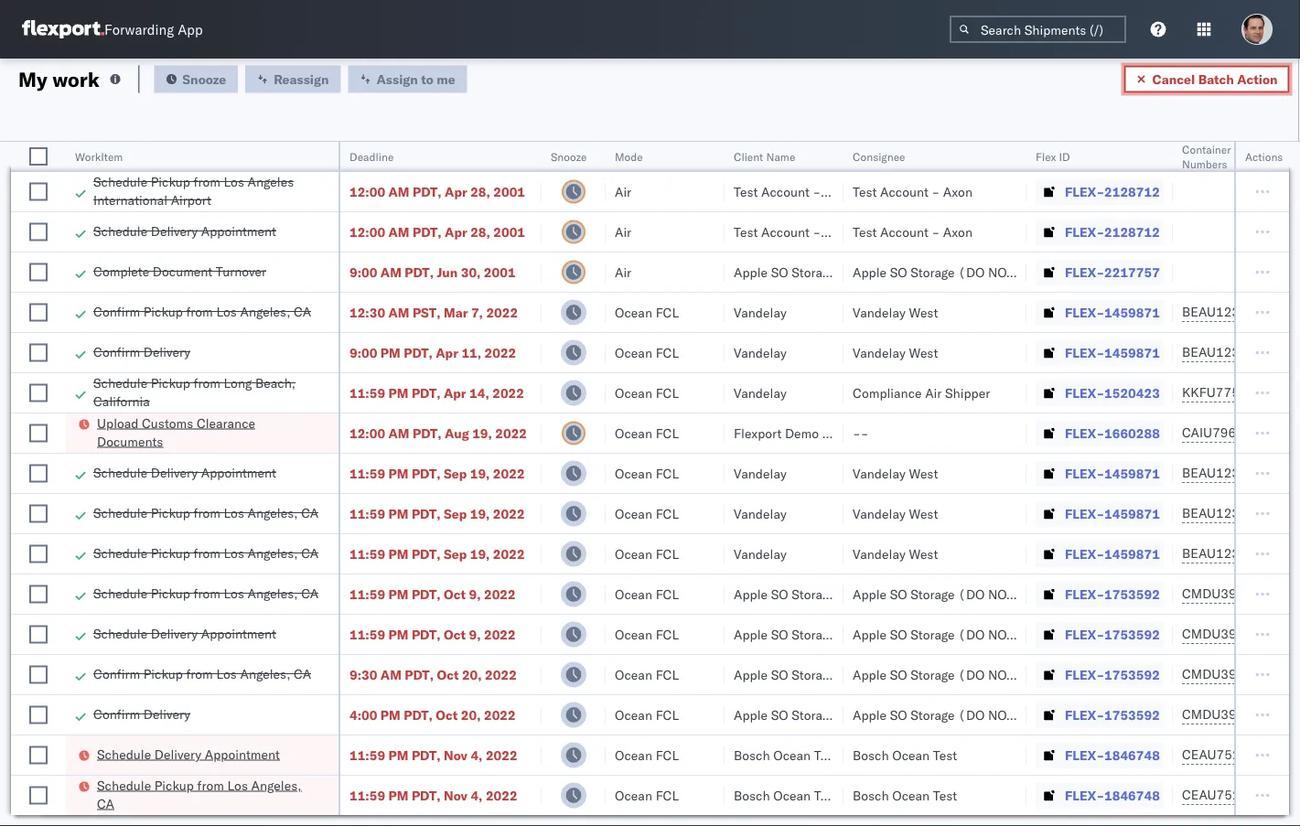 Task type: describe. For each thing, give the bounding box(es) containing it.
flex-2128712 for schedule pickup from los angeles international airport
[[1065, 183, 1160, 199]]

angeles
[[248, 173, 294, 189]]

numbers
[[1182, 157, 1228, 171]]

2 fcl from the top
[[656, 345, 679, 361]]

1753592 for schedule pickup from los angeles, ca
[[1105, 586, 1160, 602]]

5 flex- from the top
[[1065, 345, 1105, 361]]

1 hlx from the top
[[1280, 747, 1300, 763]]

1 flex-1459871 from the top
[[1065, 304, 1160, 320]]

long
[[224, 375, 252, 391]]

work
[[52, 66, 100, 92]]

1 4, from the top
[[471, 747, 483, 763]]

schedule pickup from los angeles international airport button
[[93, 172, 329, 211]]

2 nov from the top
[[444, 787, 468, 803]]

schedule delivery appointment link for 12:00 am pdt, apr 28, 2001
[[93, 222, 276, 240]]

california
[[93, 393, 150, 409]]

schedule delivery appointment link for 11:59 pm pdt, oct 9, 2022
[[93, 625, 276, 643]]

2 beau1234567, from the top
[[1182, 344, 1276, 360]]

forwarding app
[[104, 21, 203, 38]]

flex-2128712 for schedule delivery appointment
[[1065, 224, 1160, 240]]

complete
[[93, 263, 149, 279]]

cancel batch action button
[[1124, 65, 1290, 93]]

2 ocean fcl from the top
[[615, 345, 679, 361]]

3 12:00 from the top
[[350, 425, 385, 441]]

2 hlx from the top
[[1280, 787, 1300, 803]]

workitem button
[[66, 145, 320, 164]]

customs
[[142, 415, 193, 431]]

4:00 pm pdt, oct 20, 2022
[[350, 707, 516, 723]]

3 boz from the top
[[1279, 465, 1300, 481]]

12:00 am pdt, apr 28, 2001 for schedule delivery appointment
[[350, 224, 525, 240]]

12 ocean fcl from the top
[[615, 747, 679, 763]]

deadline button
[[340, 145, 523, 164]]

complete document turnover link
[[93, 262, 266, 280]]

7,
[[471, 304, 483, 320]]

cmdu3984074 for confirm delivery
[[1182, 706, 1276, 722]]

2001 for complete document turnover
[[484, 264, 516, 280]]

13 flex- from the top
[[1065, 667, 1105, 683]]

workitem
[[75, 150, 123, 163]]

confirm pickup from los angeles, ca for 12:30 am pst, mar 7, 2022
[[93, 303, 311, 319]]

client name
[[734, 150, 795, 163]]

pickup inside 'schedule pickup from los angeles international airport'
[[151, 173, 190, 189]]

schedule pickup from long beach, california
[[93, 375, 296, 409]]

2 flex- from the top
[[1065, 224, 1105, 240]]

confirm delivery for 4:00 pm pdt, oct 20, 2022
[[93, 706, 190, 722]]

9:00 pm pdt, apr 11, 2022
[[350, 345, 516, 361]]

document
[[153, 263, 212, 279]]

1660288
[[1105, 425, 1160, 441]]

11:59 pm pdt, oct 9, 2022 for schedule delivery appointment
[[350, 626, 516, 642]]

schedule delivery appointment for 11:59 pm pdt, oct 9, 2022
[[93, 625, 276, 641]]

2 ceau7522281, from the top
[[1182, 787, 1276, 803]]

apr for schedule pickup from los angeles international airport
[[445, 183, 467, 199]]

16 flex- from the top
[[1065, 787, 1105, 803]]

1 11:59 pm pdt, nov 4, 2022 from the top
[[350, 747, 518, 763]]

12:00 am pdt, apr 28, 2001 for schedule pickup from los angeles international airport
[[350, 183, 525, 199]]

2 flex-1459871 from the top
[[1065, 345, 1160, 361]]

delivery for 11:59 pm pdt, oct 9, 2022
[[151, 625, 198, 641]]

am for confirm pickup from los angeles, ca link corresponding to 9:30
[[381, 667, 402, 683]]

mode
[[615, 150, 643, 163]]

12 flex- from the top
[[1065, 626, 1105, 642]]

client name button
[[725, 145, 825, 164]]

resize handle column header for workitem button
[[317, 142, 339, 826]]

flex-1753592 for confirm pickup from los angeles, ca
[[1065, 667, 1160, 683]]

beau1234567, boz for 11:59 pm pdt, sep 19, 2022 schedule delivery appointment link
[[1182, 465, 1300, 481]]

am down '11:59 pm pdt, apr 14, 2022'
[[388, 425, 410, 441]]

los inside 'schedule pickup from los angeles international airport'
[[224, 173, 244, 189]]

3 flex- from the top
[[1065, 264, 1105, 280]]

4 11:59 from the top
[[350, 546, 385, 562]]

container numbers button
[[1173, 138, 1274, 171]]

8 ocean fcl from the top
[[615, 586, 679, 602]]

3 ocean fcl from the top
[[615, 385, 679, 401]]

my
[[18, 66, 47, 92]]

2 sep from the top
[[444, 506, 467, 522]]

10 ocean fcl from the top
[[615, 667, 679, 683]]

demo
[[785, 425, 819, 441]]

4 flex-1459871 from the top
[[1065, 506, 1160, 522]]

2 11:59 pm pdt, nov 4, 2022 from the top
[[350, 787, 518, 803]]

forwarding app link
[[22, 20, 203, 38]]

confirm pickup from los angeles, ca button for 12:30 am pst, mar 7, 2022
[[93, 302, 311, 323]]

30,
[[461, 264, 481, 280]]

8 11:59 from the top
[[350, 787, 385, 803]]

actions
[[1245, 150, 1283, 163]]

12:00 for schedule pickup from los angeles international airport
[[350, 183, 385, 199]]

20, for 4:00 pm pdt, oct 20, 2022
[[461, 707, 481, 723]]

10 fcl from the top
[[656, 667, 679, 683]]

complete document turnover
[[93, 263, 266, 279]]

am for confirm pickup from los angeles, ca link for 12:30
[[388, 304, 410, 320]]

1 ceau7522281, from the top
[[1182, 747, 1276, 763]]

turnover
[[216, 263, 266, 279]]

aug
[[445, 425, 469, 441]]

1 flex-1846748 from the top
[[1065, 747, 1160, 763]]

resize handle column header for client name button
[[822, 142, 844, 826]]

id
[[1059, 150, 1070, 163]]

upload customs clearance documents button
[[97, 414, 315, 452]]

pst,
[[413, 304, 441, 320]]

5 fcl from the top
[[656, 465, 679, 481]]

13 ocean fcl from the top
[[615, 787, 679, 803]]

1 beau1234567, from the top
[[1182, 304, 1276, 320]]

7 ocean fcl from the top
[[615, 546, 679, 562]]

pickup inside schedule pickup from long beach, california
[[151, 375, 190, 391]]

9 fcl from the top
[[656, 626, 679, 642]]

2128712 for schedule delivery appointment
[[1105, 224, 1160, 240]]

2 flex-1846748 from the top
[[1065, 787, 1160, 803]]

confirm pickup from los angeles, ca for 9:30 am pdt, oct 20, 2022
[[93, 666, 311, 682]]

7 fcl from the top
[[656, 546, 679, 562]]

4 fcl from the top
[[656, 425, 679, 441]]

compliance
[[853, 385, 922, 401]]

confirm delivery button for 9:00 pm pdt, apr 11, 2022
[[93, 343, 190, 363]]

confirm pickup from los angeles, ca link for 9:30
[[93, 665, 311, 683]]

1 flex- from the top
[[1065, 183, 1105, 199]]

3 vandelay west from the top
[[853, 465, 938, 481]]

8 flex- from the top
[[1065, 465, 1105, 481]]

2001 for schedule delivery appointment
[[494, 224, 525, 240]]

4 boz from the top
[[1279, 505, 1300, 521]]

caiu7969337
[[1182, 425, 1268, 441]]

2 boz from the top
[[1279, 344, 1300, 360]]

6 fcl from the top
[[656, 506, 679, 522]]

flex-2217757
[[1065, 264, 1160, 280]]

documents
[[97, 433, 163, 449]]

1 fcl from the top
[[656, 304, 679, 320]]

schedule delivery appointment button for 12:00 am pdt, apr 28, 2001
[[93, 222, 276, 242]]

consignee button
[[844, 145, 1008, 164]]

appointment for 12:00 am pdt, apr 28, 2001
[[201, 223, 276, 239]]

my work
[[18, 66, 100, 92]]

5 ocean fcl from the top
[[615, 465, 679, 481]]

kkfu7750073,
[[1182, 384, 1276, 400]]

11:59 pm pdt, apr 14, 2022
[[350, 385, 524, 401]]

am for complete document turnover link
[[381, 264, 402, 280]]

5 1459871 from the top
[[1105, 546, 1160, 562]]

12:30 am pst, mar 7, 2022
[[350, 304, 518, 320]]

ljiu
[[1279, 384, 1300, 400]]

9:00 for 9:00 am pdt, jun 30, 2001
[[350, 264, 377, 280]]

3 11:59 pm pdt, sep 19, 2022 from the top
[[350, 546, 525, 562]]

batch
[[1198, 71, 1234, 87]]

8 fcl from the top
[[656, 586, 679, 602]]

14,
[[469, 385, 489, 401]]

cmdu3984074 for schedule pickup from los angeles, ca
[[1182, 586, 1276, 602]]

cancel batch action
[[1152, 71, 1278, 87]]

kkfu7750073, ljiu
[[1182, 384, 1300, 400]]

flexport. image
[[22, 20, 104, 38]]

upload customs clearance documents
[[97, 415, 255, 449]]

3 flex-1459871 from the top
[[1065, 465, 1160, 481]]

4 beau1234567, from the top
[[1182, 505, 1276, 521]]

6 11:59 from the top
[[350, 626, 385, 642]]

international
[[93, 192, 168, 208]]

action
[[1237, 71, 1278, 87]]

11 fcl from the top
[[656, 707, 679, 723]]

schedule pickup from long beach, california button
[[93, 374, 329, 412]]

confirm delivery button for 4:00 pm pdt, oct 20, 2022
[[93, 705, 190, 725]]

2 4, from the top
[[471, 787, 483, 803]]

1 resize handle column header from the left
[[44, 142, 66, 826]]

11 flex- from the top
[[1065, 586, 1105, 602]]

compliance  air shipper
[[853, 385, 990, 401]]

upload customs clearance documents link
[[97, 414, 315, 451]]

2 11:59 pm pdt, sep 19, 2022 from the top
[[350, 506, 525, 522]]

schedule pickup from los angeles international airport
[[93, 173, 294, 208]]

3 beau1234567, from the top
[[1182, 465, 1276, 481]]

5 vandelay west from the top
[[853, 546, 938, 562]]

4 flex- from the top
[[1065, 304, 1105, 320]]

app
[[178, 21, 203, 38]]

delivery for 4:00 pm pdt, oct 20, 2022
[[143, 706, 190, 722]]

cmdu3984074 for schedule delivery appointment
[[1182, 626, 1276, 642]]

1 vandelay west from the top
[[853, 304, 938, 320]]

appointment for 11:59 pm pdt, sep 19, 2022
[[201, 464, 276, 480]]

15 flex- from the top
[[1065, 747, 1105, 763]]

9:00 am pdt, jun 30, 2001
[[350, 264, 516, 280]]

9 resize handle column header from the left
[[1267, 142, 1289, 826]]

5 boz from the top
[[1279, 545, 1300, 561]]

oct for confirm pickup from los angeles, ca
[[437, 667, 459, 683]]

1 sep from the top
[[444, 465, 467, 481]]

4 1459871 from the top
[[1105, 506, 1160, 522]]

complete document turnover button
[[93, 262, 266, 282]]

2 1846748 from the top
[[1105, 787, 1160, 803]]

2217757
[[1105, 264, 1160, 280]]

consignee inside button
[[853, 150, 905, 163]]

confirm delivery for 9:00 pm pdt, apr 11, 2022
[[93, 344, 190, 360]]

4 beau1234567, boz from the top
[[1182, 505, 1300, 521]]

west for 11:59 pm pdt, sep 19, 2022 schedule delivery appointment link
[[909, 465, 938, 481]]

9 flex- from the top
[[1065, 506, 1105, 522]]

am for 12:00 am pdt, apr 28, 2001's schedule delivery appointment link
[[388, 224, 410, 240]]

1 ocean fcl from the top
[[615, 304, 679, 320]]

airport
[[171, 192, 211, 208]]

10 flex- from the top
[[1065, 546, 1105, 562]]

confirm for 9:30
[[93, 666, 140, 682]]

9:30
[[350, 667, 377, 683]]

1459871 for confirm delivery "link" corresponding to 9:00
[[1105, 345, 1160, 361]]

20, for 9:30 am pdt, oct 20, 2022
[[462, 667, 482, 683]]

1459871 for confirm pickup from los angeles, ca link for 12:30
[[1105, 304, 1160, 320]]

1459871 for 11:59 pm pdt, sep 19, 2022 schedule delivery appointment link
[[1105, 465, 1160, 481]]

6 ocean fcl from the top
[[615, 506, 679, 522]]

7 flex- from the top
[[1065, 425, 1105, 441]]

1753592 for confirm delivery
[[1105, 707, 1160, 723]]



Task type: locate. For each thing, give the bounding box(es) containing it.
schedule pickup from los angeles international airport link
[[93, 172, 329, 209]]

0 vertical spatial confirm pickup from los angeles, ca link
[[93, 302, 311, 321]]

1 2128712 from the top
[[1105, 183, 1160, 199]]

am right 9:30
[[381, 667, 402, 683]]

11:59 pm pdt, sep 19, 2022
[[350, 465, 525, 481], [350, 506, 525, 522], [350, 546, 525, 562]]

jun
[[437, 264, 458, 280]]

1 confirm pickup from los angeles, ca from the top
[[93, 303, 311, 319]]

28, for schedule delivery appointment
[[470, 224, 490, 240]]

confirm delivery button
[[93, 343, 190, 363], [93, 705, 190, 725]]

1 1846748 from the top
[[1105, 747, 1160, 763]]

0 vertical spatial 2001
[[494, 183, 525, 199]]

flex
[[1036, 150, 1056, 163]]

beau1234567, boz for confirm delivery "link" corresponding to 9:00
[[1182, 344, 1300, 360]]

0 vertical spatial ceau7522281,
[[1182, 747, 1276, 763]]

2 9, from the top
[[469, 626, 481, 642]]

Search Shipments (/) text field
[[950, 16, 1126, 43]]

20, up 4:00 pm pdt, oct 20, 2022
[[462, 667, 482, 683]]

resize handle column header
[[44, 142, 66, 826], [317, 142, 339, 826], [520, 142, 542, 826], [584, 142, 606, 826], [703, 142, 725, 826], [822, 142, 844, 826], [1005, 142, 1027, 826], [1151, 142, 1173, 826], [1267, 142, 1289, 826], [1270, 142, 1292, 826]]

None checkbox
[[29, 183, 48, 201], [29, 303, 48, 322], [29, 424, 48, 442], [29, 464, 48, 483], [29, 505, 48, 523], [29, 545, 48, 563], [29, 585, 48, 603], [29, 625, 48, 644], [29, 666, 48, 684], [29, 746, 48, 765], [29, 786, 48, 805], [29, 183, 48, 201], [29, 303, 48, 322], [29, 424, 48, 442], [29, 464, 48, 483], [29, 505, 48, 523], [29, 545, 48, 563], [29, 585, 48, 603], [29, 625, 48, 644], [29, 666, 48, 684], [29, 746, 48, 765], [29, 786, 48, 805]]

1 1753592 from the top
[[1105, 586, 1160, 602]]

0 vertical spatial flex-1846748
[[1065, 747, 1160, 763]]

pdt,
[[413, 183, 442, 199], [413, 224, 442, 240], [405, 264, 434, 280], [404, 345, 433, 361], [412, 385, 441, 401], [413, 425, 442, 441], [412, 465, 441, 481], [412, 506, 441, 522], [412, 546, 441, 562], [412, 586, 441, 602], [412, 626, 441, 642], [405, 667, 434, 683], [404, 707, 433, 723], [412, 747, 441, 763], [412, 787, 441, 803]]

2 west from the top
[[909, 345, 938, 361]]

0 vertical spatial flex-2128712
[[1065, 183, 1160, 199]]

1 vertical spatial 9,
[[469, 626, 481, 642]]

resize handle column header for deadline button
[[520, 142, 542, 826]]

1753592 for confirm pickup from los angeles, ca
[[1105, 667, 1160, 683]]

west for confirm pickup from los angeles, ca link for 12:30
[[909, 304, 938, 320]]

flex-1520423 button
[[1036, 380, 1164, 406], [1036, 380, 1164, 406]]

1 boz from the top
[[1279, 304, 1300, 320]]

0 vertical spatial 9,
[[469, 586, 481, 602]]

apr for schedule pickup from long beach, california
[[444, 385, 466, 401]]

schedule pickup from los angeles, ca button
[[93, 504, 319, 524], [93, 544, 319, 564], [93, 584, 319, 604], [97, 776, 315, 815]]

1 vertical spatial confirm delivery
[[93, 706, 190, 722]]

1 11:59 pm pdt, sep 19, 2022 from the top
[[350, 465, 525, 481]]

air for complete document turnover
[[615, 264, 632, 280]]

12:30
[[350, 304, 385, 320]]

deadline
[[350, 150, 394, 163]]

2128712 up 2217757
[[1105, 224, 1160, 240]]

1753592
[[1105, 586, 1160, 602], [1105, 626, 1160, 642], [1105, 667, 1160, 683], [1105, 707, 1160, 723]]

4 vandelay west from the top
[[853, 506, 938, 522]]

beau1234567, boz for confirm pickup from los angeles, ca link for 12:30
[[1182, 304, 1300, 320]]

5 beau1234567, from the top
[[1182, 545, 1276, 561]]

0 vertical spatial confirm delivery
[[93, 344, 190, 360]]

schedule inside schedule pickup from long beach, california
[[93, 375, 147, 391]]

2 vertical spatial 12:00
[[350, 425, 385, 441]]

flex-1753592
[[1065, 586, 1160, 602], [1065, 626, 1160, 642], [1065, 667, 1160, 683], [1065, 707, 1160, 723]]

1 vertical spatial 11:59 pm pdt, sep 19, 2022
[[350, 506, 525, 522]]

delivery for 9:00 pm pdt, apr 11, 2022
[[143, 344, 190, 360]]

schedule delivery appointment for 12:00 am pdt, apr 28, 2001
[[93, 223, 276, 239]]

resize handle column header for mode button
[[703, 142, 725, 826]]

confirm for 9:00
[[93, 344, 140, 360]]

am up 9:00 am pdt, jun 30, 2001
[[388, 224, 410, 240]]

am left pst,
[[388, 304, 410, 320]]

schedule delivery appointment link
[[93, 222, 276, 240], [93, 463, 276, 482], [93, 625, 276, 643], [97, 745, 280, 764]]

ceau7522281, hlx
[[1182, 747, 1300, 763], [1182, 787, 1300, 803]]

apr down deadline button
[[445, 183, 467, 199]]

2 flex-1753592 from the top
[[1065, 626, 1160, 642]]

air
[[615, 183, 632, 199], [615, 224, 632, 240], [615, 264, 632, 280], [925, 385, 942, 401]]

2128712 for schedule pickup from los angeles international airport
[[1105, 183, 1160, 199]]

apr left 11,
[[436, 345, 458, 361]]

0 vertical spatial consignee
[[853, 150, 905, 163]]

0 vertical spatial 28,
[[470, 183, 490, 199]]

west
[[909, 304, 938, 320], [909, 345, 938, 361], [909, 465, 938, 481], [909, 506, 938, 522], [909, 546, 938, 562]]

1 vertical spatial consignee
[[822, 425, 884, 441]]

4:00
[[350, 707, 377, 723]]

flex id button
[[1027, 145, 1155, 164]]

schedule delivery appointment link for 11:59 pm pdt, sep 19, 2022
[[93, 463, 276, 482]]

11 ocean fcl from the top
[[615, 707, 679, 723]]

flex-2128712 up flex-2217757
[[1065, 224, 1160, 240]]

vandelay
[[734, 304, 787, 320], [853, 304, 906, 320], [734, 345, 787, 361], [853, 345, 906, 361], [734, 385, 787, 401], [734, 465, 787, 481], [853, 465, 906, 481], [734, 506, 787, 522], [853, 506, 906, 522], [734, 546, 787, 562], [853, 546, 906, 562]]

confirm
[[93, 303, 140, 319], [93, 344, 140, 360], [93, 666, 140, 682], [93, 706, 140, 722]]

1 vertical spatial 2128712
[[1105, 224, 1160, 240]]

11,
[[462, 345, 481, 361]]

schedule delivery appointment for 11:59 pm pdt, sep 19, 2022
[[93, 464, 276, 480]]

confirm pickup from los angeles, ca button for 9:30 am pdt, oct 20, 2022
[[93, 665, 311, 685]]

3 confirm from the top
[[93, 666, 140, 682]]

flex-2128712 down flex id button
[[1065, 183, 1160, 199]]

0 vertical spatial sep
[[444, 465, 467, 481]]

1 vertical spatial 2001
[[494, 224, 525, 240]]

13 fcl from the top
[[656, 787, 679, 803]]

nov
[[444, 747, 468, 763], [444, 787, 468, 803]]

1 vertical spatial 9:00
[[350, 345, 377, 361]]

apr for confirm delivery
[[436, 345, 458, 361]]

ocean
[[615, 304, 652, 320], [615, 345, 652, 361], [615, 385, 652, 401], [615, 425, 652, 441], [615, 465, 652, 481], [615, 506, 652, 522], [615, 546, 652, 562], [615, 586, 652, 602], [615, 626, 652, 642], [615, 667, 652, 683], [615, 707, 652, 723], [615, 747, 652, 763], [773, 747, 811, 763], [892, 747, 930, 763], [615, 787, 652, 803], [773, 787, 811, 803], [892, 787, 930, 803]]

3 1753592 from the top
[[1105, 667, 1160, 683]]

schedule delivery appointment button for 11:59 pm pdt, oct 9, 2022
[[93, 625, 276, 645]]

storage
[[792, 264, 836, 280], [911, 264, 955, 280], [792, 586, 836, 602], [911, 586, 955, 602], [792, 626, 836, 642], [911, 626, 955, 642], [792, 667, 836, 683], [911, 667, 955, 683], [792, 707, 836, 723], [911, 707, 955, 723]]

upload
[[97, 415, 139, 431]]

cancel
[[1152, 71, 1195, 87]]

12 fcl from the top
[[656, 747, 679, 763]]

2 confirm pickup from los angeles, ca link from the top
[[93, 665, 311, 683]]

air for schedule pickup from los angeles international airport
[[615, 183, 632, 199]]

5 resize handle column header from the left
[[703, 142, 725, 826]]

bosch ocean test
[[734, 747, 838, 763], [853, 747, 957, 763], [734, 787, 838, 803], [853, 787, 957, 803]]

2 flex-2128712 from the top
[[1065, 224, 1160, 240]]

1 vertical spatial 28,
[[470, 224, 490, 240]]

2 2128712 from the top
[[1105, 224, 1160, 240]]

9:00 for 9:00 pm pdt, apr 11, 2022
[[350, 345, 377, 361]]

0 vertical spatial 12:00
[[350, 183, 385, 199]]

9:30 am pdt, oct 20, 2022
[[350, 667, 517, 683]]

9:00 down 12:30
[[350, 345, 377, 361]]

name
[[766, 150, 795, 163]]

resize handle column header for consignee button
[[1005, 142, 1027, 826]]

2 confirm delivery button from the top
[[93, 705, 190, 725]]

schedule delivery appointment
[[93, 223, 276, 239], [93, 464, 276, 480], [93, 625, 276, 641], [97, 746, 280, 762]]

0 vertical spatial confirm pickup from los angeles, ca
[[93, 303, 311, 319]]

apr up jun
[[445, 224, 467, 240]]

2001 up 9:00 am pdt, jun 30, 2001
[[494, 224, 525, 240]]

confirm for 4:00
[[93, 706, 140, 722]]

cmdu3984074 for confirm pickup from los angeles, ca
[[1182, 666, 1276, 682]]

5 west from the top
[[909, 546, 938, 562]]

8 resize handle column header from the left
[[1151, 142, 1173, 826]]

oct for schedule delivery appointment
[[444, 626, 466, 642]]

1 vertical spatial 20,
[[461, 707, 481, 723]]

2128712 down flex id button
[[1105, 183, 1160, 199]]

container numbers
[[1182, 142, 1231, 171]]

flex-1753592 for schedule pickup from los angeles, ca
[[1065, 586, 1160, 602]]

1 11:59 from the top
[[350, 385, 385, 401]]

12:00 am pdt, apr 28, 2001
[[350, 183, 525, 199], [350, 224, 525, 240]]

11:59
[[350, 385, 385, 401], [350, 465, 385, 481], [350, 506, 385, 522], [350, 546, 385, 562], [350, 586, 385, 602], [350, 626, 385, 642], [350, 747, 385, 763], [350, 787, 385, 803]]

from inside schedule pickup from long beach, california
[[194, 375, 220, 391]]

1 vertical spatial flex-2128712
[[1065, 224, 1160, 240]]

1 12:00 am pdt, apr 28, 2001 from the top
[[350, 183, 525, 199]]

28, up 30,
[[470, 224, 490, 240]]

1 confirm delivery button from the top
[[93, 343, 190, 363]]

20, down 9:30 am pdt, oct 20, 2022
[[461, 707, 481, 723]]

0 vertical spatial 11:59 pm pdt, nov 4, 2022
[[350, 747, 518, 763]]

2 11:59 from the top
[[350, 465, 385, 481]]

confirm delivery link for 9:00
[[93, 343, 190, 361]]

1 flex-1753592 from the top
[[1065, 586, 1160, 602]]

1 confirm delivery link from the top
[[93, 343, 190, 361]]

2 vandelay west from the top
[[853, 345, 938, 361]]

28, for schedule pickup from los angeles international airport
[[470, 183, 490, 199]]

3 flex-1753592 from the top
[[1065, 667, 1160, 683]]

1 vertical spatial 11:59 pm pdt, nov 4, 2022
[[350, 787, 518, 803]]

12:00 for schedule delivery appointment
[[350, 224, 385, 240]]

flex-1459871
[[1065, 304, 1160, 320], [1065, 345, 1160, 361], [1065, 465, 1160, 481], [1065, 506, 1160, 522], [1065, 546, 1160, 562]]

20,
[[462, 667, 482, 683], [461, 707, 481, 723]]

1 vertical spatial ceau7522281,
[[1182, 787, 1276, 803]]

1 vertical spatial flex-1846748
[[1065, 787, 1160, 803]]

flex-1459871 button
[[1036, 300, 1164, 325], [1036, 300, 1164, 325], [1036, 340, 1164, 366], [1036, 340, 1164, 366], [1036, 461, 1164, 486], [1036, 461, 1164, 486], [1036, 501, 1164, 527], [1036, 501, 1164, 527], [1036, 541, 1164, 567], [1036, 541, 1164, 567]]

test account - axon
[[734, 183, 854, 199], [853, 183, 973, 199], [734, 224, 854, 240], [853, 224, 973, 240]]

appointment for 11:59 pm pdt, oct 9, 2022
[[201, 625, 276, 641]]

2128712
[[1105, 183, 1160, 199], [1105, 224, 1160, 240]]

west for confirm delivery "link" corresponding to 9:00
[[909, 345, 938, 361]]

1 cmdu3984074 from the top
[[1182, 586, 1276, 602]]

am down deadline
[[388, 183, 410, 199]]

2 28, from the top
[[470, 224, 490, 240]]

confirm delivery link for 4:00
[[93, 705, 190, 723]]

3 sep from the top
[[444, 546, 467, 562]]

0 vertical spatial ceau7522281, hlx
[[1182, 747, 1300, 763]]

2001 right 30,
[[484, 264, 516, 280]]

3 cmdu3984074 from the top
[[1182, 666, 1276, 682]]

2 confirm pickup from los angeles, ca from the top
[[93, 666, 311, 682]]

resize handle column header for container numbers button
[[1270, 142, 1292, 826]]

0 vertical spatial 11:59 pm pdt, sep 19, 2022
[[350, 465, 525, 481]]

forwarding
[[104, 21, 174, 38]]

1 vertical spatial hlx
[[1280, 787, 1300, 803]]

0 vertical spatial confirm delivery link
[[93, 343, 190, 361]]

0 vertical spatial nov
[[444, 747, 468, 763]]

0 vertical spatial hlx
[[1280, 747, 1300, 763]]

apple so storage (do not use)
[[734, 264, 931, 280], [853, 264, 1050, 280], [734, 586, 931, 602], [853, 586, 1050, 602], [734, 626, 931, 642], [853, 626, 1050, 642], [734, 667, 931, 683], [853, 667, 1050, 683], [734, 707, 931, 723], [853, 707, 1050, 723]]

container
[[1182, 142, 1231, 156]]

client
[[734, 150, 763, 163]]

1753592 for schedule delivery appointment
[[1105, 626, 1160, 642]]

schedule delivery appointment button
[[93, 222, 276, 242], [93, 463, 276, 484], [93, 625, 276, 645], [97, 745, 280, 765]]

2 vertical spatial 2001
[[484, 264, 516, 280]]

5 11:59 from the top
[[350, 586, 385, 602]]

5 flex-1459871 from the top
[[1065, 546, 1160, 562]]

28, down deadline button
[[470, 183, 490, 199]]

flex-1753592 for confirm delivery
[[1065, 707, 1160, 723]]

0 vertical spatial 4,
[[471, 747, 483, 763]]

0 vertical spatial 9:00
[[350, 264, 377, 280]]

bosch
[[734, 747, 770, 763], [853, 747, 889, 763], [734, 787, 770, 803], [853, 787, 889, 803]]

2 beau1234567, boz from the top
[[1182, 344, 1300, 360]]

1 vertical spatial 12:00 am pdt, apr 28, 2001
[[350, 224, 525, 240]]

1 west from the top
[[909, 304, 938, 320]]

1520423
[[1105, 385, 1160, 401]]

confirm delivery
[[93, 344, 190, 360], [93, 706, 190, 722]]

hlx
[[1280, 747, 1300, 763], [1280, 787, 1300, 803]]

9, for schedule pickup from los angeles, ca
[[469, 586, 481, 602]]

4 flex-1753592 from the top
[[1065, 707, 1160, 723]]

7 11:59 from the top
[[350, 747, 385, 763]]

0 vertical spatial 11:59 pm pdt, oct 9, 2022
[[350, 586, 516, 602]]

14 flex- from the top
[[1065, 707, 1105, 723]]

7 resize handle column header from the left
[[1005, 142, 1027, 826]]

1 vertical spatial confirm pickup from los angeles, ca link
[[93, 665, 311, 683]]

from inside 'schedule pickup from los angeles international airport'
[[194, 173, 220, 189]]

0 vertical spatial 12:00 am pdt, apr 28, 2001
[[350, 183, 525, 199]]

3 west from the top
[[909, 465, 938, 481]]

9,
[[469, 586, 481, 602], [469, 626, 481, 642]]

mode button
[[606, 145, 706, 164]]

beau1234567,
[[1182, 304, 1276, 320], [1182, 344, 1276, 360], [1182, 465, 1276, 481], [1182, 505, 1276, 521], [1182, 545, 1276, 561]]

clearance
[[197, 415, 255, 431]]

4 cmdu3984074 from the top
[[1182, 706, 1276, 722]]

am up 12:30
[[381, 264, 402, 280]]

flex-1660288
[[1065, 425, 1160, 441]]

flexport demo consignee
[[734, 425, 884, 441]]

0 vertical spatial 20,
[[462, 667, 482, 683]]

beach,
[[255, 375, 296, 391]]

oct for confirm delivery
[[436, 707, 458, 723]]

flex-1520423
[[1065, 385, 1160, 401]]

flex id
[[1036, 150, 1070, 163]]

2 12:00 from the top
[[350, 224, 385, 240]]

3 fcl from the top
[[656, 385, 679, 401]]

2 vertical spatial 11:59 pm pdt, sep 19, 2022
[[350, 546, 525, 562]]

from
[[194, 173, 220, 189], [186, 303, 213, 319], [194, 375, 220, 391], [194, 505, 220, 521], [194, 545, 220, 561], [194, 585, 220, 601], [186, 666, 213, 682], [197, 777, 224, 793]]

shipper
[[945, 385, 990, 401]]

4 resize handle column header from the left
[[584, 142, 606, 826]]

flexport
[[734, 425, 782, 441]]

2001 for schedule pickup from los angeles international airport
[[494, 183, 525, 199]]

1 ceau7522281, hlx from the top
[[1182, 747, 1300, 763]]

4 ocean fcl from the top
[[615, 425, 679, 441]]

1 vertical spatial ceau7522281, hlx
[[1182, 787, 1300, 803]]

12:00 am pdt, aug 19, 2022
[[350, 425, 527, 441]]

1 beau1234567, boz from the top
[[1182, 304, 1300, 320]]

so
[[771, 264, 788, 280], [890, 264, 907, 280], [771, 586, 788, 602], [890, 586, 907, 602], [771, 626, 788, 642], [890, 626, 907, 642], [771, 667, 788, 683], [890, 667, 907, 683], [771, 707, 788, 723], [890, 707, 907, 723]]

0 vertical spatial confirm delivery button
[[93, 343, 190, 363]]

2 vertical spatial sep
[[444, 546, 467, 562]]

1 nov from the top
[[444, 747, 468, 763]]

1 vertical spatial confirm delivery button
[[93, 705, 190, 725]]

6 resize handle column header from the left
[[822, 142, 844, 826]]

0 vertical spatial 1846748
[[1105, 747, 1160, 763]]

2001
[[494, 183, 525, 199], [494, 224, 525, 240], [484, 264, 516, 280]]

beau1234567, boz
[[1182, 304, 1300, 320], [1182, 344, 1300, 360], [1182, 465, 1300, 481], [1182, 505, 1300, 521], [1182, 545, 1300, 561]]

oct
[[444, 586, 466, 602], [444, 626, 466, 642], [437, 667, 459, 683], [436, 707, 458, 723]]

1 vertical spatial confirm pickup from los angeles, ca
[[93, 666, 311, 682]]

1 vertical spatial nov
[[444, 787, 468, 803]]

1 vertical spatial 11:59 pm pdt, oct 9, 2022
[[350, 626, 516, 642]]

vandelay west
[[853, 304, 938, 320], [853, 345, 938, 361], [853, 465, 938, 481], [853, 506, 938, 522], [853, 546, 938, 562]]

snooze
[[551, 150, 587, 163]]

apr left "14,"
[[444, 385, 466, 401]]

0 vertical spatial confirm pickup from los angeles, ca button
[[93, 302, 311, 323]]

confirm for 12:30
[[93, 303, 140, 319]]

3 11:59 from the top
[[350, 506, 385, 522]]

apple
[[734, 264, 768, 280], [853, 264, 887, 280], [734, 586, 768, 602], [853, 586, 887, 602], [734, 626, 768, 642], [853, 626, 887, 642], [734, 667, 768, 683], [853, 667, 887, 683], [734, 707, 768, 723], [853, 707, 887, 723]]

am for 'schedule pickup from los angeles international airport' link
[[388, 183, 410, 199]]

1 vertical spatial 1846748
[[1105, 787, 1160, 803]]

1 vertical spatial confirm pickup from los angeles, ca button
[[93, 665, 311, 685]]

2 confirm from the top
[[93, 344, 140, 360]]

resize handle column header for flex id button
[[1151, 142, 1173, 826]]

schedule delivery appointment button for 11:59 pm pdt, sep 19, 2022
[[93, 463, 276, 484]]

confirm pickup from los angeles, ca link for 12:30
[[93, 302, 311, 321]]

mar
[[444, 304, 468, 320]]

oct for schedule pickup from los angeles, ca
[[444, 586, 466, 602]]

2022
[[486, 304, 518, 320], [485, 345, 516, 361], [493, 385, 524, 401], [495, 425, 527, 441], [493, 465, 525, 481], [493, 506, 525, 522], [493, 546, 525, 562], [484, 586, 516, 602], [484, 626, 516, 642], [485, 667, 517, 683], [484, 707, 516, 723], [486, 747, 518, 763], [486, 787, 518, 803]]

9, for schedule delivery appointment
[[469, 626, 481, 642]]

12:00 am pdt, apr 28, 2001 up 9:00 am pdt, jun 30, 2001
[[350, 224, 525, 240]]

air for schedule delivery appointment
[[615, 224, 632, 240]]

12:00
[[350, 183, 385, 199], [350, 224, 385, 240], [350, 425, 385, 441]]

schedule pickup from long beach, california link
[[93, 374, 329, 410]]

schedule inside 'schedule pickup from los angeles international airport'
[[93, 173, 147, 189]]

11:59 pm pdt, oct 9, 2022
[[350, 586, 516, 602], [350, 626, 516, 642]]

28,
[[470, 183, 490, 199], [470, 224, 490, 240]]

apr for schedule delivery appointment
[[445, 224, 467, 240]]

1 9, from the top
[[469, 586, 481, 602]]

1 confirm pickup from los angeles, ca button from the top
[[93, 302, 311, 323]]

1 11:59 pm pdt, oct 9, 2022 from the top
[[350, 586, 516, 602]]

1 confirm delivery from the top
[[93, 344, 190, 360]]

4 west from the top
[[909, 506, 938, 522]]

5 beau1234567, boz from the top
[[1182, 545, 1300, 561]]

9:00
[[350, 264, 377, 280], [350, 345, 377, 361]]

9:00 up 12:30
[[350, 264, 377, 280]]

1 vertical spatial confirm delivery link
[[93, 705, 190, 723]]

1 vertical spatial 12:00
[[350, 224, 385, 240]]

2001 down deadline button
[[494, 183, 525, 199]]

axon
[[824, 183, 854, 199], [943, 183, 973, 199], [824, 224, 854, 240], [943, 224, 973, 240]]

11:59 pm pdt, oct 9, 2022 for schedule pickup from los angeles, ca
[[350, 586, 516, 602]]

0 vertical spatial 2128712
[[1105, 183, 1160, 199]]

appointment
[[201, 223, 276, 239], [201, 464, 276, 480], [201, 625, 276, 641], [205, 746, 280, 762]]

am
[[388, 183, 410, 199], [388, 224, 410, 240], [381, 264, 402, 280], [388, 304, 410, 320], [388, 425, 410, 441], [381, 667, 402, 683]]

flex-1753592 for schedule delivery appointment
[[1065, 626, 1160, 642]]

delivery for 11:59 pm pdt, sep 19, 2022
[[151, 464, 198, 480]]

1 vertical spatial sep
[[444, 506, 467, 522]]

2 ceau7522281, hlx from the top
[[1182, 787, 1300, 803]]

--
[[853, 425, 869, 441]]

None checkbox
[[29, 147, 48, 166], [29, 223, 48, 241], [29, 263, 48, 281], [29, 344, 48, 362], [29, 384, 48, 402], [29, 706, 48, 724], [29, 147, 48, 166], [29, 223, 48, 241], [29, 263, 48, 281], [29, 344, 48, 362], [29, 384, 48, 402], [29, 706, 48, 724]]

12:00 am pdt, apr 28, 2001 down deadline button
[[350, 183, 525, 199]]

delivery for 12:00 am pdt, apr 28, 2001
[[151, 223, 198, 239]]

4 confirm from the top
[[93, 706, 140, 722]]

1 vertical spatial 4,
[[471, 787, 483, 803]]

6 flex- from the top
[[1065, 385, 1105, 401]]

ceau7522281,
[[1182, 747, 1276, 763], [1182, 787, 1276, 803]]

9 ocean fcl from the top
[[615, 626, 679, 642]]



Task type: vqa. For each thing, say whether or not it's contained in the screenshot.
release
no



